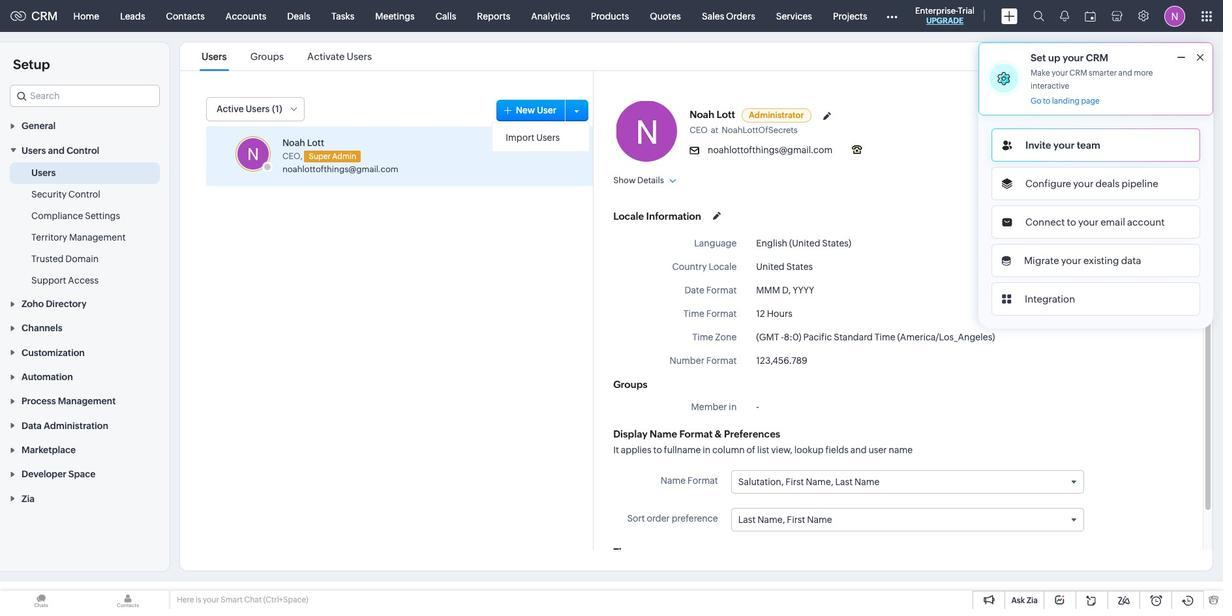 Task type: describe. For each thing, give the bounding box(es) containing it.
invite
[[1026, 140, 1052, 151]]

states
[[787, 262, 813, 272]]

list containing users
[[190, 42, 384, 70]]

users link for security control link
[[31, 166, 56, 179]]

ask
[[1012, 596, 1025, 606]]

configure your deals pipeline
[[1026, 178, 1159, 189]]

here
[[177, 596, 194, 605]]

in inside display name format & preferences it applies to fullname in column of list view, lookup fields and user name
[[703, 445, 711, 455]]

calls link
[[425, 0, 467, 32]]

support access link
[[31, 274, 99, 287]]

signals element
[[1052, 0, 1077, 32]]

compliance
[[31, 211, 83, 221]]

data
[[22, 421, 42, 431]]

compliance settings
[[31, 211, 120, 221]]

to inside set up your crm make your crm smarter and more interactive go to landing page
[[1043, 97, 1051, 106]]

products link
[[581, 0, 640, 32]]

customization
[[22, 348, 85, 358]]

developer space
[[22, 469, 96, 480]]

general
[[22, 121, 56, 131]]

at
[[711, 125, 719, 135]]

time for time zone
[[693, 332, 713, 343]]

your right up
[[1063, 52, 1084, 63]]

user
[[869, 445, 887, 455]]

users and control
[[22, 145, 99, 156]]

1 vertical spatial zia
[[1027, 596, 1038, 606]]

your right is
[[203, 596, 219, 605]]

format inside display name format & preferences it applies to fullname in column of list view, lookup fields and user name
[[680, 429, 713, 440]]

users and control button
[[0, 138, 170, 162]]

users inside region
[[31, 167, 56, 178]]

trusted domain
[[31, 254, 99, 264]]

name down salutation, first name, last name
[[807, 515, 832, 525]]

migrate your existing data
[[1024, 255, 1142, 266]]

ceo,
[[283, 151, 303, 161]]

123,456.789
[[756, 356, 808, 366]]

united
[[756, 262, 785, 272]]

user
[[537, 105, 557, 115]]

process
[[22, 396, 56, 407]]

services link
[[766, 0, 823, 32]]

tasks
[[331, 11, 355, 21]]

english
[[756, 238, 788, 249]]

admin
[[332, 152, 356, 161]]

activate users link
[[305, 51, 374, 62]]

data administration
[[22, 421, 108, 431]]

quotes link
[[640, 0, 692, 32]]

0 vertical spatial name,
[[806, 477, 834, 487]]

accounts
[[226, 11, 266, 21]]

0 horizontal spatial name,
[[758, 515, 785, 525]]

(america/los_angeles)
[[898, 332, 995, 343]]

up
[[1048, 52, 1061, 63]]

active
[[217, 104, 244, 114]]

new
[[516, 105, 535, 115]]

Other Modules field
[[878, 6, 906, 26]]

set up your crm make your crm smarter and more interactive go to landing page
[[1031, 52, 1153, 106]]

sales
[[702, 11, 724, 21]]

users down contacts 'link' at the left of page
[[202, 51, 227, 62]]

import
[[506, 132, 535, 143]]

Search text field
[[10, 85, 159, 106]]

member
[[691, 402, 727, 412]]

accounts link
[[215, 0, 277, 32]]

zoho directory
[[22, 299, 87, 309]]

signals image
[[1060, 10, 1069, 22]]

name down fullname
[[661, 476, 686, 486]]

sort
[[627, 514, 645, 524]]

here is your smart chat (ctrl+space)
[[177, 596, 308, 605]]

meetings
[[375, 11, 415, 21]]

noahlottofsecrets
[[722, 125, 798, 135]]

0 vertical spatial groups
[[250, 51, 284, 62]]

zia inside zia dropdown button
[[22, 494, 35, 504]]

groups link
[[248, 51, 286, 62]]

name down "user"
[[855, 477, 880, 487]]

management for territory management
[[69, 232, 126, 243]]

go
[[1031, 97, 1042, 106]]

channels
[[22, 323, 62, 334]]

services
[[776, 11, 812, 21]]

settings
[[85, 211, 120, 221]]

reports link
[[467, 0, 521, 32]]

integration
[[1025, 294, 1075, 305]]

salutation,
[[738, 477, 784, 487]]

it
[[613, 445, 619, 455]]

connect to your email account
[[1026, 217, 1165, 228]]

0 vertical spatial first
[[786, 477, 804, 487]]

set
[[1031, 52, 1046, 63]]

time zone
[[693, 332, 737, 343]]

search image
[[1034, 10, 1045, 22]]

1 horizontal spatial -
[[781, 332, 784, 343]]

interactive
[[1031, 82, 1070, 91]]

marketplace button
[[0, 438, 170, 462]]

1 horizontal spatial groups
[[613, 379, 648, 390]]

2 vertical spatial crm
[[1070, 69, 1087, 78]]

and inside set up your crm make your crm smarter and more interactive go to landing page
[[1119, 69, 1133, 78]]

process management
[[22, 396, 116, 407]]

number
[[670, 356, 705, 366]]

format for number
[[706, 356, 737, 366]]

channels button
[[0, 316, 170, 340]]

deals
[[287, 11, 311, 21]]

1 vertical spatial crm
[[1086, 52, 1109, 63]]

applies
[[621, 445, 652, 455]]

administration
[[44, 421, 108, 431]]

email
[[1101, 217, 1126, 228]]

marketplace
[[22, 445, 76, 456]]

trial
[[958, 6, 975, 16]]

chats image
[[0, 591, 82, 609]]

create menu image
[[1002, 8, 1018, 24]]

directory
[[46, 299, 87, 309]]

go to landing page link
[[1031, 97, 1100, 106]]

yyyy
[[793, 285, 814, 296]]

reports
[[477, 11, 510, 21]]

Salutation, First Name, Last Name field
[[732, 471, 1084, 493]]

information
[[646, 210, 701, 222]]

account
[[1127, 217, 1165, 228]]

details
[[638, 176, 664, 185]]

connect
[[1026, 217, 1065, 228]]

lott for noah lott
[[717, 109, 735, 120]]

users link for groups link
[[200, 51, 229, 62]]

your right migrate
[[1061, 255, 1082, 266]]

noah lott
[[690, 109, 735, 120]]

existing
[[1084, 255, 1119, 266]]

automation
[[22, 372, 73, 382]]

0 horizontal spatial -
[[756, 402, 759, 412]]

time right standard
[[875, 332, 896, 343]]

profile image
[[1165, 6, 1186, 26]]



Task type: vqa. For each thing, say whether or not it's contained in the screenshot.
the Analytics link on the left
yes



Task type: locate. For each thing, give the bounding box(es) containing it.
deals link
[[277, 0, 321, 32]]

control inside dropdown button
[[67, 145, 99, 156]]

management up data administration dropdown button
[[58, 396, 116, 407]]

salutation, first name, last name
[[738, 477, 880, 487]]

crm link
[[10, 9, 58, 23]]

team
[[1077, 140, 1101, 151]]

hours
[[767, 309, 793, 319]]

0 horizontal spatial to
[[653, 445, 662, 455]]

name up fullname
[[650, 429, 677, 440]]

lott up at
[[717, 109, 735, 120]]

0 horizontal spatial noahlottofthings@gmail.com
[[283, 164, 398, 174]]

last inside salutation, first name, last name field
[[835, 477, 853, 487]]

language
[[694, 238, 737, 249]]

users inside dropdown button
[[22, 145, 46, 156]]

last down fields
[[835, 477, 853, 487]]

0 horizontal spatial locale
[[613, 210, 644, 222]]

Last Name, First Name field
[[732, 509, 1084, 531]]

general button
[[0, 114, 170, 138]]

states)
[[822, 238, 852, 249]]

trusted domain link
[[31, 252, 99, 265]]

0 horizontal spatial zia
[[22, 494, 35, 504]]

last name, first name
[[738, 515, 832, 525]]

12 hours
[[756, 309, 793, 319]]

name inside display name format & preferences it applies to fullname in column of list view, lookup fields and user name
[[650, 429, 677, 440]]

0 horizontal spatial in
[[703, 445, 711, 455]]

trusted
[[31, 254, 64, 264]]

0 vertical spatial control
[[67, 145, 99, 156]]

and down general
[[48, 145, 65, 156]]

preference
[[672, 514, 718, 524]]

noahlottofthings@gmail.com down noahlottofsecrets link
[[708, 145, 833, 155]]

zia down the developer at the bottom of the page
[[22, 494, 35, 504]]

your
[[1063, 52, 1084, 63], [1052, 69, 1068, 78], [1054, 140, 1075, 151], [1074, 178, 1094, 189], [1079, 217, 1099, 228], [1061, 255, 1082, 266], [203, 596, 219, 605]]

data
[[1121, 255, 1142, 266]]

groups down accounts link
[[250, 51, 284, 62]]

1 vertical spatial noah
[[283, 138, 305, 148]]

chat
[[244, 596, 262, 605]]

time for time format
[[684, 309, 705, 319]]

contacts image
[[87, 591, 169, 609]]

locale down show
[[613, 210, 644, 222]]

to right connect
[[1067, 217, 1077, 228]]

0 vertical spatial noah
[[690, 109, 715, 120]]

crm left smarter
[[1070, 69, 1087, 78]]

products
[[591, 11, 629, 21]]

last inside field
[[738, 515, 756, 525]]

1 horizontal spatial in
[[729, 402, 737, 412]]

noahlottofthings@gmail.com
[[708, 145, 833, 155], [283, 164, 398, 174]]

1 horizontal spatial last
[[835, 477, 853, 487]]

1 vertical spatial lott
[[307, 138, 324, 148]]

your left team
[[1054, 140, 1075, 151]]

1 vertical spatial management
[[58, 396, 116, 407]]

tasks link
[[321, 0, 365, 32]]

of
[[747, 445, 756, 455]]

date
[[685, 285, 705, 296]]

noah for noah lott
[[690, 109, 715, 120]]

new user button
[[496, 100, 570, 121]]

name, down lookup
[[806, 477, 834, 487]]

support
[[31, 275, 66, 286]]

1 vertical spatial users link
[[31, 166, 56, 179]]

territory management link
[[31, 231, 126, 244]]

to
[[1043, 97, 1051, 106], [1067, 217, 1077, 228], [653, 445, 662, 455]]

zia
[[22, 494, 35, 504], [1027, 596, 1038, 606]]

security
[[31, 189, 67, 199]]

- up preferences
[[756, 402, 759, 412]]

control
[[67, 145, 99, 156], [68, 189, 100, 199]]

1 horizontal spatial and
[[851, 445, 867, 455]]

noah inside noah lott ceo, super admin noahlottofthings@gmail.com
[[283, 138, 305, 148]]

1 vertical spatial to
[[1067, 217, 1077, 228]]

0 vertical spatial to
[[1043, 97, 1051, 106]]

home
[[73, 11, 99, 21]]

0 vertical spatial users link
[[200, 51, 229, 62]]

home link
[[63, 0, 110, 32]]

users link down contacts 'link' at the left of page
[[200, 51, 229, 62]]

0 vertical spatial noahlottofthings@gmail.com
[[708, 145, 833, 155]]

lott for noah lott ceo, super admin noahlottofthings@gmail.com
[[307, 138, 324, 148]]

display
[[613, 429, 648, 440]]

more
[[1134, 69, 1153, 78]]

and inside display name format & preferences it applies to fullname in column of list view, lookup fields and user name
[[851, 445, 867, 455]]

1 vertical spatial -
[[756, 402, 759, 412]]

0 vertical spatial crm
[[31, 9, 58, 23]]

leads link
[[110, 0, 156, 32]]

0 vertical spatial management
[[69, 232, 126, 243]]

access
[[68, 275, 99, 286]]

name
[[650, 429, 677, 440], [661, 476, 686, 486], [855, 477, 880, 487], [807, 515, 832, 525]]

1 horizontal spatial name,
[[806, 477, 834, 487]]

administrator
[[749, 110, 804, 120]]

crm left home link at left
[[31, 9, 58, 23]]

crm up smarter
[[1086, 52, 1109, 63]]

1 vertical spatial name,
[[758, 515, 785, 525]]

lookup
[[795, 445, 824, 455]]

1 vertical spatial first
[[787, 515, 805, 525]]

time left zone
[[693, 332, 713, 343]]

1 vertical spatial in
[[703, 445, 711, 455]]

0 horizontal spatial groups
[[250, 51, 284, 62]]

users and control region
[[0, 162, 170, 291]]

lott up super
[[307, 138, 324, 148]]

contacts link
[[156, 0, 215, 32]]

first down salutation, first name, last name
[[787, 515, 805, 525]]

1 vertical spatial and
[[48, 145, 65, 156]]

control up compliance settings
[[68, 189, 100, 199]]

quotes
[[650, 11, 681, 21]]

noah lott ceo, super admin noahlottofthings@gmail.com
[[283, 138, 398, 174]]

management for process management
[[58, 396, 116, 407]]

and inside users and control dropdown button
[[48, 145, 65, 156]]

0 vertical spatial in
[[729, 402, 737, 412]]

noahlottofsecrets link
[[722, 125, 801, 135]]

your left email
[[1079, 217, 1099, 228]]

2 vertical spatial and
[[851, 445, 867, 455]]

0 horizontal spatial lott
[[307, 138, 324, 148]]

control inside region
[[68, 189, 100, 199]]

0 horizontal spatial users link
[[31, 166, 56, 179]]

name
[[889, 445, 913, 455]]

zia button
[[0, 486, 170, 511]]

0 vertical spatial last
[[835, 477, 853, 487]]

sales orders
[[702, 11, 755, 21]]

to inside display name format & preferences it applies to fullname in column of list view, lookup fields and user name
[[653, 445, 662, 455]]

control down the 'general' 'dropdown button'
[[67, 145, 99, 156]]

profile element
[[1157, 0, 1193, 32]]

1 vertical spatial noahlottofthings@gmail.com
[[283, 164, 398, 174]]

locale down language
[[709, 262, 737, 272]]

None field
[[10, 85, 160, 107]]

1 horizontal spatial noahlottofthings@gmail.com
[[708, 145, 833, 155]]

list
[[190, 42, 384, 70]]

- right '(gmt'
[[781, 332, 784, 343]]

projects
[[833, 11, 868, 21]]

0 vertical spatial locale
[[613, 210, 644, 222]]

format for time
[[706, 309, 737, 319]]

format up time format
[[706, 285, 737, 296]]

1 horizontal spatial zia
[[1027, 596, 1038, 606]]

your left "deals"
[[1074, 178, 1094, 189]]

calendar image
[[1085, 11, 1096, 21]]

mmm d, yyyy
[[756, 285, 814, 296]]

2 vertical spatial to
[[653, 445, 662, 455]]

process management button
[[0, 389, 170, 413]]

1 horizontal spatial locale
[[709, 262, 737, 272]]

territory management
[[31, 232, 126, 243]]

orders
[[726, 11, 755, 21]]

lott inside noah lott ceo, super admin noahlottofthings@gmail.com
[[307, 138, 324, 148]]

0 vertical spatial lott
[[717, 109, 735, 120]]

to right go
[[1043, 97, 1051, 106]]

0 vertical spatial and
[[1119, 69, 1133, 78]]

format for date
[[706, 285, 737, 296]]

zia right ask
[[1027, 596, 1038, 606]]

noah for noah lott ceo, super admin noahlottofthings@gmail.com
[[283, 138, 305, 148]]

united states
[[756, 262, 813, 272]]

data administration button
[[0, 413, 170, 438]]

compliance settings link
[[31, 209, 120, 222]]

format for name
[[688, 476, 718, 486]]

column
[[713, 445, 745, 455]]

(gmt
[[756, 332, 779, 343]]

groups up display
[[613, 379, 648, 390]]

2 horizontal spatial to
[[1067, 217, 1077, 228]]

1 horizontal spatial to
[[1043, 97, 1051, 106]]

space
[[68, 469, 96, 480]]

users up security
[[31, 167, 56, 178]]

view,
[[771, 445, 793, 455]]

lott
[[717, 109, 735, 120], [307, 138, 324, 148]]

format up fullname
[[680, 429, 713, 440]]

users down user on the top of the page
[[537, 132, 560, 143]]

management inside dropdown button
[[58, 396, 116, 407]]

noahlottofthings@gmail.com down admin at the left of the page
[[283, 164, 398, 174]]

and left "user"
[[851, 445, 867, 455]]

create menu element
[[994, 0, 1026, 32]]

make
[[1031, 69, 1050, 78]]

smart
[[221, 596, 243, 605]]

security control
[[31, 189, 100, 199]]

upgrade
[[926, 16, 964, 25]]

last down salutation,
[[738, 515, 756, 525]]

mmm
[[756, 285, 780, 296]]

0 vertical spatial -
[[781, 332, 784, 343]]

name, down salutation,
[[758, 515, 785, 525]]

(gmt -8:0) pacific standard time (america/los_angeles)
[[756, 332, 995, 343]]

users link up security
[[31, 166, 56, 179]]

2 horizontal spatial and
[[1119, 69, 1133, 78]]

your down up
[[1052, 69, 1068, 78]]

1 vertical spatial locale
[[709, 262, 737, 272]]

users down general
[[22, 145, 46, 156]]

users right the activate
[[347, 51, 372, 62]]

domain
[[65, 254, 99, 264]]

management down settings
[[69, 232, 126, 243]]

crm
[[31, 9, 58, 23], [1086, 52, 1109, 63], [1070, 69, 1087, 78]]

time down the date
[[684, 309, 705, 319]]

0 horizontal spatial and
[[48, 145, 65, 156]]

1 horizontal spatial users link
[[200, 51, 229, 62]]

order
[[647, 514, 670, 524]]

and left 'more'
[[1119, 69, 1133, 78]]

1 vertical spatial control
[[68, 189, 100, 199]]

1 vertical spatial last
[[738, 515, 756, 525]]

ceo
[[690, 125, 708, 135]]

leads
[[120, 11, 145, 21]]

format down zone
[[706, 356, 737, 366]]

0 horizontal spatial noah
[[283, 138, 305, 148]]

noah up ceo
[[690, 109, 715, 120]]

search element
[[1026, 0, 1052, 32]]

in left column
[[703, 445, 711, 455]]

format up zone
[[706, 309, 737, 319]]

0 vertical spatial zia
[[22, 494, 35, 504]]

first right salutation,
[[786, 477, 804, 487]]

0 horizontal spatial last
[[738, 515, 756, 525]]

management inside users and control region
[[69, 232, 126, 243]]

in right member on the right of page
[[729, 402, 737, 412]]

active users (1)
[[217, 104, 282, 114]]

format down fullname
[[688, 476, 718, 486]]

(ctrl+space)
[[263, 596, 308, 605]]

to right applies
[[653, 445, 662, 455]]

1 horizontal spatial lott
[[717, 109, 735, 120]]

noah
[[690, 109, 715, 120], [283, 138, 305, 148]]

1 horizontal spatial noah
[[690, 109, 715, 120]]

time
[[684, 309, 705, 319], [693, 332, 713, 343], [875, 332, 896, 343]]

1 vertical spatial groups
[[613, 379, 648, 390]]

name format
[[661, 476, 718, 486]]

noah up ceo,
[[283, 138, 305, 148]]



